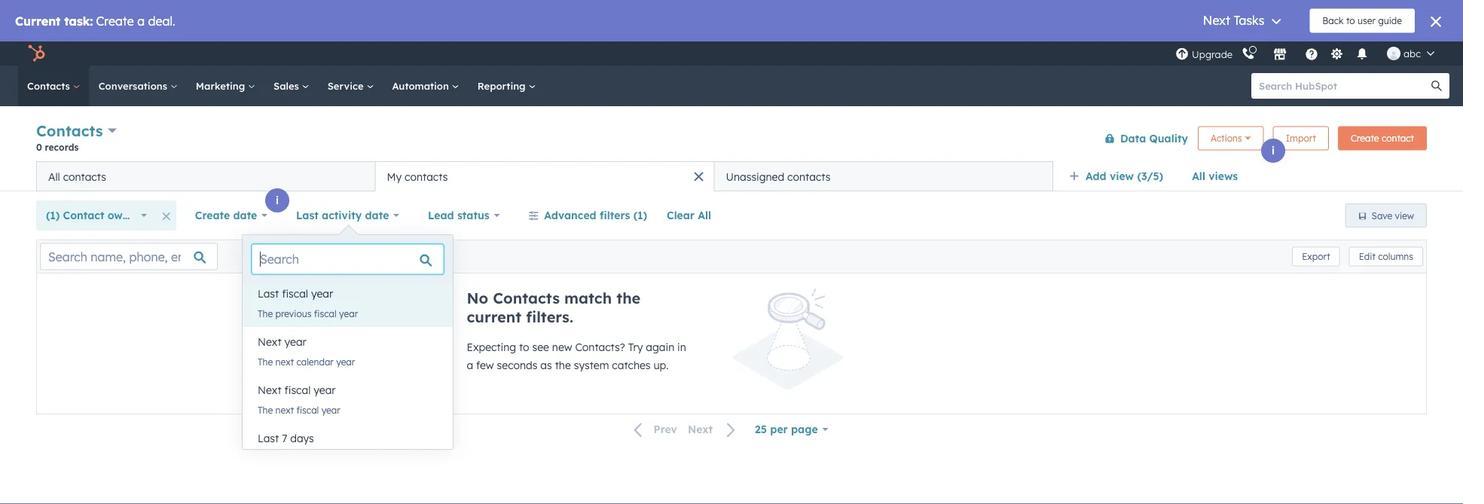 Task type: locate. For each thing, give the bounding box(es) containing it.
1 vertical spatial view
[[1395, 210, 1414, 221]]

all for all contacts
[[48, 170, 60, 183]]

service
[[328, 79, 366, 92]]

contacts inside button
[[63, 170, 106, 183]]

date inside dropdown button
[[365, 209, 389, 222]]

view inside popup button
[[1110, 170, 1134, 183]]

i for leftmost i button
[[276, 194, 279, 207]]

list box containing last fiscal year
[[243, 279, 453, 472]]

in
[[677, 341, 686, 354]]

1 date from the left
[[233, 209, 257, 222]]

date right activity
[[365, 209, 389, 222]]

contacts banner
[[36, 119, 1427, 161]]

unassigned contacts button
[[714, 161, 1053, 191]]

menu
[[1174, 41, 1445, 66]]

views
[[1209, 170, 1238, 183]]

up.
[[654, 359, 669, 372]]

1 vertical spatial next
[[258, 384, 281, 397]]

0 horizontal spatial i button
[[265, 188, 289, 212]]

marketplaces image
[[1273, 48, 1287, 62]]

current
[[467, 307, 521, 326]]

0 vertical spatial i button
[[1261, 139, 1285, 163]]

contacts for my contacts
[[405, 170, 448, 183]]

conversations
[[98, 79, 170, 92]]

i for i button to the right
[[1272, 144, 1275, 157]]

next
[[258, 335, 281, 348], [258, 384, 281, 397], [688, 423, 713, 436]]

2 vertical spatial contacts
[[493, 289, 560, 307]]

the inside no contacts match the current filters.
[[617, 289, 641, 307]]

lead status button
[[418, 200, 510, 231]]

system
[[574, 359, 609, 372]]

clear all
[[667, 209, 711, 222]]

contacts down hubspot link
[[27, 79, 73, 92]]

all views
[[1192, 170, 1238, 183]]

last for last fiscal year the previous fiscal year
[[258, 287, 279, 300]]

0 horizontal spatial (1)
[[46, 209, 60, 222]]

add view (3/5) button
[[1059, 161, 1182, 191]]

contacts
[[27, 79, 73, 92], [36, 121, 103, 140], [493, 289, 560, 307]]

create inside popup button
[[195, 209, 230, 222]]

next inside the next fiscal year the next fiscal year
[[275, 404, 294, 416]]

search image
[[1432, 81, 1442, 91]]

0 horizontal spatial date
[[233, 209, 257, 222]]

view right add at top
[[1110, 170, 1134, 183]]

0 vertical spatial next
[[275, 356, 294, 367]]

(1) right filters
[[633, 209, 647, 222]]

1 horizontal spatial all
[[698, 209, 711, 222]]

i left "import"
[[1272, 144, 1275, 157]]

advanced filters (1) button
[[519, 200, 657, 231]]

data quality
[[1120, 131, 1188, 145]]

next fiscal year the next fiscal year
[[258, 384, 340, 416]]

marketplaces button
[[1264, 41, 1296, 66]]

no contacts match the current filters.
[[467, 289, 641, 326]]

1 vertical spatial i button
[[265, 188, 289, 212]]

upgrade
[[1192, 48, 1233, 61]]

1 horizontal spatial date
[[365, 209, 389, 222]]

1 horizontal spatial (1)
[[633, 209, 647, 222]]

2 the from the top
[[258, 356, 273, 367]]

next inside next year the next calendar year
[[258, 335, 281, 348]]

0 vertical spatial the
[[258, 308, 273, 319]]

i
[[1272, 144, 1275, 157], [276, 194, 279, 207]]

view right save
[[1395, 210, 1414, 221]]

2 vertical spatial the
[[258, 404, 273, 416]]

next down previous
[[258, 335, 281, 348]]

last
[[296, 209, 319, 222], [258, 287, 279, 300], [258, 432, 279, 445]]

all
[[1192, 170, 1205, 183], [48, 170, 60, 183], [698, 209, 711, 222]]

filters.
[[526, 307, 573, 326]]

1 vertical spatial next
[[275, 404, 294, 416]]

next up 7 at the left bottom of page
[[275, 404, 294, 416]]

last 7 days
[[258, 432, 314, 445]]

(3/5)
[[1137, 170, 1163, 183]]

1 vertical spatial the
[[258, 356, 273, 367]]

i left last activity date dropdown button
[[276, 194, 279, 207]]

gary orlando image
[[1387, 47, 1401, 60]]

year
[[311, 287, 333, 300], [339, 308, 358, 319], [284, 335, 307, 348], [336, 356, 355, 367], [314, 384, 336, 397], [321, 404, 340, 416]]

year up previous
[[311, 287, 333, 300]]

1 horizontal spatial i
[[1272, 144, 1275, 157]]

last inside last fiscal year the previous fiscal year
[[258, 287, 279, 300]]

create contact
[[1351, 133, 1414, 144]]

next right prev on the left
[[688, 423, 713, 436]]

next
[[275, 356, 294, 367], [275, 404, 294, 416]]

edit columns button
[[1349, 247, 1423, 266]]

create inside button
[[1351, 133, 1379, 144]]

automation link
[[383, 66, 468, 106]]

list box
[[243, 279, 453, 472]]

sales link
[[264, 66, 318, 106]]

0 horizontal spatial i
[[276, 194, 279, 207]]

0 horizontal spatial view
[[1110, 170, 1134, 183]]

fiscal up previous
[[282, 287, 308, 300]]

0 horizontal spatial the
[[555, 359, 571, 372]]

the right as
[[555, 359, 571, 372]]

import
[[1286, 133, 1316, 144]]

contacts right my
[[405, 170, 448, 183]]

prev button
[[625, 420, 683, 440]]

2 horizontal spatial all
[[1192, 170, 1205, 183]]

advanced filters (1)
[[544, 209, 647, 222]]

settings image
[[1330, 48, 1344, 61]]

2 horizontal spatial contacts
[[787, 170, 831, 183]]

0 horizontal spatial all
[[48, 170, 60, 183]]

contacts right "unassigned"
[[787, 170, 831, 183]]

next up last 7 days
[[258, 384, 281, 397]]

edit columns
[[1359, 251, 1413, 262]]

1 (1) from the left
[[46, 209, 60, 222]]

contacts up records
[[36, 121, 103, 140]]

all for all views
[[1192, 170, 1205, 183]]

create for create contact
[[1351, 133, 1379, 144]]

contacts
[[63, 170, 106, 183], [405, 170, 448, 183], [787, 170, 831, 183]]

next left calendar
[[275, 356, 294, 367]]

25 per page button
[[745, 414, 838, 445]]

export button
[[1292, 247, 1340, 266]]

(1) left contact
[[46, 209, 60, 222]]

last left 7 at the left bottom of page
[[258, 432, 279, 445]]

contacts link
[[18, 66, 89, 106]]

next inside next year the next calendar year
[[275, 356, 294, 367]]

pagination navigation
[[625, 420, 745, 440]]

help button
[[1299, 41, 1325, 66]]

previous
[[275, 308, 312, 319]]

1 vertical spatial contacts
[[36, 121, 103, 140]]

0 horizontal spatial create
[[195, 209, 230, 222]]

view for add
[[1110, 170, 1134, 183]]

settings link
[[1328, 46, 1346, 61]]

1 horizontal spatial the
[[617, 289, 641, 307]]

1 vertical spatial i
[[276, 194, 279, 207]]

1 vertical spatial the
[[555, 359, 571, 372]]

3 the from the top
[[258, 404, 273, 416]]

contacts inside 'link'
[[27, 79, 73, 92]]

2 next from the top
[[275, 404, 294, 416]]

1 horizontal spatial view
[[1395, 210, 1414, 221]]

create down all contacts button
[[195, 209, 230, 222]]

(1)
[[46, 209, 60, 222], [633, 209, 647, 222]]

contacts for all contacts
[[63, 170, 106, 183]]

year up last 7 days button
[[321, 404, 340, 416]]

i button left "import"
[[1261, 139, 1285, 163]]

contacts inside no contacts match the current filters.
[[493, 289, 560, 307]]

my
[[387, 170, 402, 183]]

the inside last fiscal year the previous fiscal year
[[258, 308, 273, 319]]

my contacts
[[387, 170, 448, 183]]

new
[[552, 341, 572, 354]]

fiscal up days
[[296, 404, 319, 416]]

1 vertical spatial create
[[195, 209, 230, 222]]

contacts right no
[[493, 289, 560, 307]]

as
[[541, 359, 552, 372]]

last inside button
[[258, 432, 279, 445]]

contacts inside 'button'
[[405, 170, 448, 183]]

the right match
[[617, 289, 641, 307]]

the inside expecting to see new contacts? try again in a few seconds as the system catches up.
[[555, 359, 571, 372]]

all inside all contacts button
[[48, 170, 60, 183]]

fiscal right previous
[[314, 308, 337, 319]]

0 horizontal spatial contacts
[[63, 170, 106, 183]]

view inside button
[[1395, 210, 1414, 221]]

last inside dropdown button
[[296, 209, 319, 222]]

2 vertical spatial last
[[258, 432, 279, 445]]

0 vertical spatial view
[[1110, 170, 1134, 183]]

data
[[1120, 131, 1146, 145]]

reporting
[[477, 79, 529, 92]]

marketing
[[196, 79, 248, 92]]

save view button
[[1345, 203, 1427, 228]]

2 contacts from the left
[[405, 170, 448, 183]]

next inside the next fiscal year the next fiscal year
[[258, 384, 281, 397]]

0 records
[[36, 141, 79, 153]]

1 vertical spatial last
[[258, 287, 279, 300]]

fiscal
[[282, 287, 308, 300], [314, 308, 337, 319], [284, 384, 311, 397], [296, 404, 319, 416]]

no
[[467, 289, 488, 307]]

0 vertical spatial next
[[258, 335, 281, 348]]

contacts down records
[[63, 170, 106, 183]]

next year the next calendar year
[[258, 335, 355, 367]]

i button right create date
[[265, 188, 289, 212]]

all left views
[[1192, 170, 1205, 183]]

all right clear
[[698, 209, 711, 222]]

3 contacts from the left
[[787, 170, 831, 183]]

2 (1) from the left
[[633, 209, 647, 222]]

all inside all views link
[[1192, 170, 1205, 183]]

year down calendar
[[314, 384, 336, 397]]

0 vertical spatial last
[[296, 209, 319, 222]]

the left previous
[[258, 308, 273, 319]]

0 vertical spatial contacts
[[27, 79, 73, 92]]

last 7 days button
[[243, 423, 453, 454]]

next fiscal year button
[[243, 375, 453, 405]]

the up last 7 days
[[258, 404, 273, 416]]

date inside popup button
[[233, 209, 257, 222]]

year up calendar
[[284, 335, 307, 348]]

all down 0 records
[[48, 170, 60, 183]]

1 horizontal spatial contacts
[[405, 170, 448, 183]]

2 vertical spatial next
[[688, 423, 713, 436]]

save
[[1372, 210, 1393, 221]]

contacts button
[[36, 120, 117, 142]]

the left calendar
[[258, 356, 273, 367]]

last up previous
[[258, 287, 279, 300]]

the
[[617, 289, 641, 307], [555, 359, 571, 372]]

next year button
[[243, 327, 453, 357]]

hubspot image
[[27, 44, 45, 63]]

0 vertical spatial create
[[1351, 133, 1379, 144]]

last left activity
[[296, 209, 319, 222]]

1 next from the top
[[275, 356, 294, 367]]

view for save
[[1395, 210, 1414, 221]]

the for next fiscal year
[[258, 404, 273, 416]]

search button
[[1424, 73, 1450, 99]]

unassigned contacts
[[726, 170, 831, 183]]

clear
[[667, 209, 695, 222]]

(1) inside popup button
[[46, 209, 60, 222]]

contacts inside button
[[787, 170, 831, 183]]

clear all button
[[657, 200, 721, 231]]

2 date from the left
[[365, 209, 389, 222]]

create left contact
[[1351, 133, 1379, 144]]

0 vertical spatial i
[[1272, 144, 1275, 157]]

unassigned
[[726, 170, 784, 183]]

upgrade image
[[1175, 48, 1189, 61]]

abc
[[1404, 47, 1421, 60]]

(1) contact owner
[[46, 209, 140, 222]]

1 contacts from the left
[[63, 170, 106, 183]]

0 vertical spatial the
[[617, 289, 641, 307]]

1 the from the top
[[258, 308, 273, 319]]

catches
[[612, 359, 651, 372]]

help image
[[1305, 48, 1319, 62]]

date down all contacts button
[[233, 209, 257, 222]]

all inside clear all button
[[698, 209, 711, 222]]

1 horizontal spatial create
[[1351, 133, 1379, 144]]

the inside the next fiscal year the next fiscal year
[[258, 404, 273, 416]]



Task type: describe. For each thing, give the bounding box(es) containing it.
next button
[[683, 420, 745, 440]]

my contacts button
[[375, 161, 714, 191]]

calendar
[[296, 356, 334, 367]]

try
[[628, 341, 643, 354]]

edit
[[1359, 251, 1376, 262]]

fiscal down calendar
[[284, 384, 311, 397]]

automation
[[392, 79, 452, 92]]

add
[[1086, 170, 1107, 183]]

calling icon image
[[1242, 47, 1255, 61]]

quality
[[1149, 131, 1188, 145]]

year up next fiscal year button
[[336, 356, 355, 367]]

notifications image
[[1356, 48, 1369, 62]]

a
[[467, 359, 473, 372]]

marketing link
[[187, 66, 264, 106]]

reporting link
[[468, 66, 545, 106]]

columns
[[1378, 251, 1413, 262]]

calling icon button
[[1236, 44, 1261, 63]]

create contact button
[[1338, 126, 1427, 150]]

add view (3/5)
[[1086, 170, 1163, 183]]

per
[[770, 423, 788, 436]]

the for last fiscal year
[[258, 308, 273, 319]]

all views link
[[1182, 161, 1248, 191]]

contact
[[1382, 133, 1414, 144]]

filters
[[600, 209, 630, 222]]

again
[[646, 341, 675, 354]]

next for next fiscal year
[[258, 384, 281, 397]]

save view
[[1372, 210, 1414, 221]]

actions
[[1211, 133, 1242, 144]]

seconds
[[497, 359, 538, 372]]

Search search field
[[252, 244, 444, 274]]

advanced
[[544, 209, 597, 222]]

records
[[45, 141, 79, 153]]

few
[[476, 359, 494, 372]]

Search name, phone, email addresses, or company search field
[[40, 243, 218, 270]]

abc button
[[1378, 41, 1444, 66]]

contact
[[63, 209, 104, 222]]

hubspot link
[[18, 44, 57, 63]]

owner
[[108, 209, 140, 222]]

menu containing abc
[[1174, 41, 1445, 66]]

next inside button
[[688, 423, 713, 436]]

notifications button
[[1349, 41, 1375, 66]]

sales
[[274, 79, 302, 92]]

create date
[[195, 209, 257, 222]]

lead status
[[428, 209, 489, 222]]

(1) contact owner button
[[36, 200, 157, 231]]

last fiscal year button
[[243, 279, 453, 309]]

to
[[519, 341, 529, 354]]

contacts for unassigned contacts
[[787, 170, 831, 183]]

activity
[[322, 209, 362, 222]]

status
[[457, 209, 489, 222]]

next for next year
[[258, 335, 281, 348]]

create date button
[[185, 200, 277, 231]]

actions button
[[1198, 126, 1264, 150]]

lead
[[428, 209, 454, 222]]

last activity date button
[[286, 200, 409, 231]]

last for last activity date
[[296, 209, 319, 222]]

days
[[290, 432, 314, 445]]

data quality button
[[1095, 123, 1189, 153]]

all contacts button
[[36, 161, 375, 191]]

prev
[[654, 423, 677, 436]]

expecting
[[467, 341, 516, 354]]

contacts inside popup button
[[36, 121, 103, 140]]

7
[[282, 432, 287, 445]]

last activity date
[[296, 209, 389, 222]]

the inside next year the next calendar year
[[258, 356, 273, 367]]

conversations link
[[89, 66, 187, 106]]

Search HubSpot search field
[[1251, 73, 1436, 99]]

contacts?
[[575, 341, 625, 354]]

expecting to see new contacts? try again in a few seconds as the system catches up.
[[467, 341, 686, 372]]

1 horizontal spatial i button
[[1261, 139, 1285, 163]]

page
[[791, 423, 818, 436]]

match
[[564, 289, 612, 307]]

create for create date
[[195, 209, 230, 222]]

(1) inside button
[[633, 209, 647, 222]]

25
[[755, 423, 767, 436]]

service link
[[318, 66, 383, 106]]

last fiscal year the previous fiscal year
[[258, 287, 358, 319]]

last for last 7 days
[[258, 432, 279, 445]]

see
[[532, 341, 549, 354]]

import button
[[1273, 126, 1329, 150]]

0
[[36, 141, 42, 153]]

year up next year button
[[339, 308, 358, 319]]

export
[[1302, 251, 1330, 262]]

25 per page
[[755, 423, 818, 436]]



Task type: vqa. For each thing, say whether or not it's contained in the screenshot.


